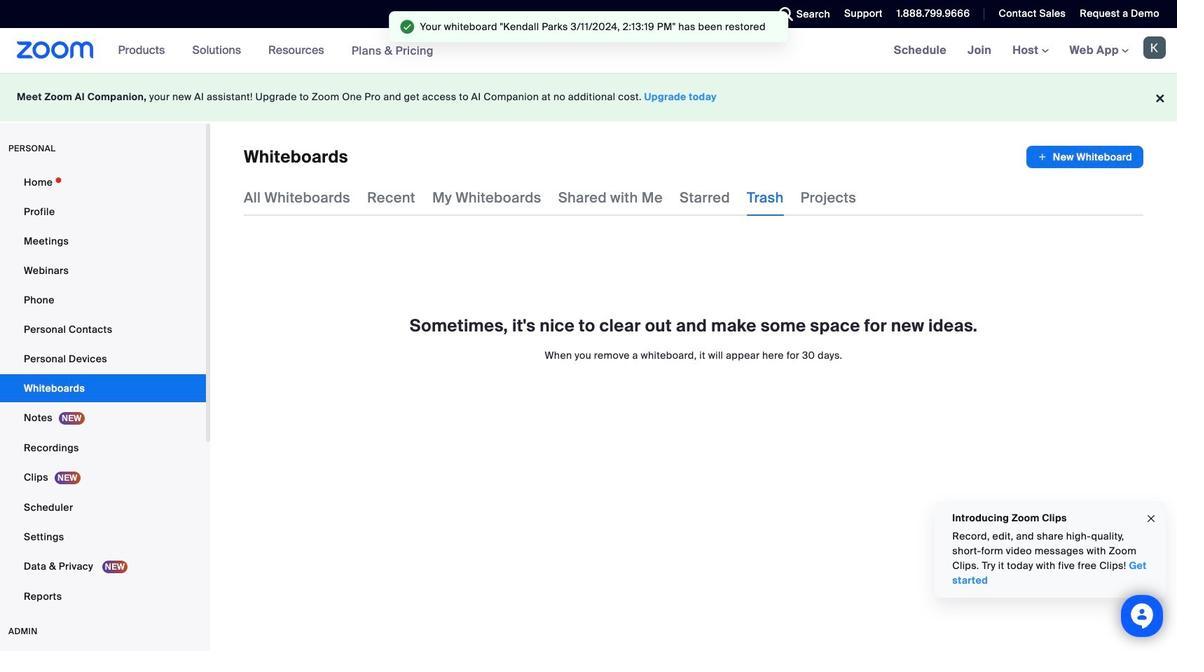 Task type: locate. For each thing, give the bounding box(es) containing it.
application
[[1027, 146, 1144, 168]]

banner
[[0, 28, 1178, 74]]

add image
[[1038, 150, 1048, 164]]

success image
[[400, 20, 415, 34]]

footer
[[0, 73, 1178, 121]]

personal menu menu
[[0, 168, 206, 612]]

meetings navigation
[[884, 28, 1178, 74]]

profile picture image
[[1144, 36, 1166, 59]]



Task type: vqa. For each thing, say whether or not it's contained in the screenshot.
"REQUEST A DEMO" link
no



Task type: describe. For each thing, give the bounding box(es) containing it.
close image
[[1146, 511, 1157, 527]]

product information navigation
[[108, 28, 444, 74]]

tabs of all whiteboard page tab list
[[244, 179, 857, 216]]

zoom logo image
[[17, 41, 94, 59]]



